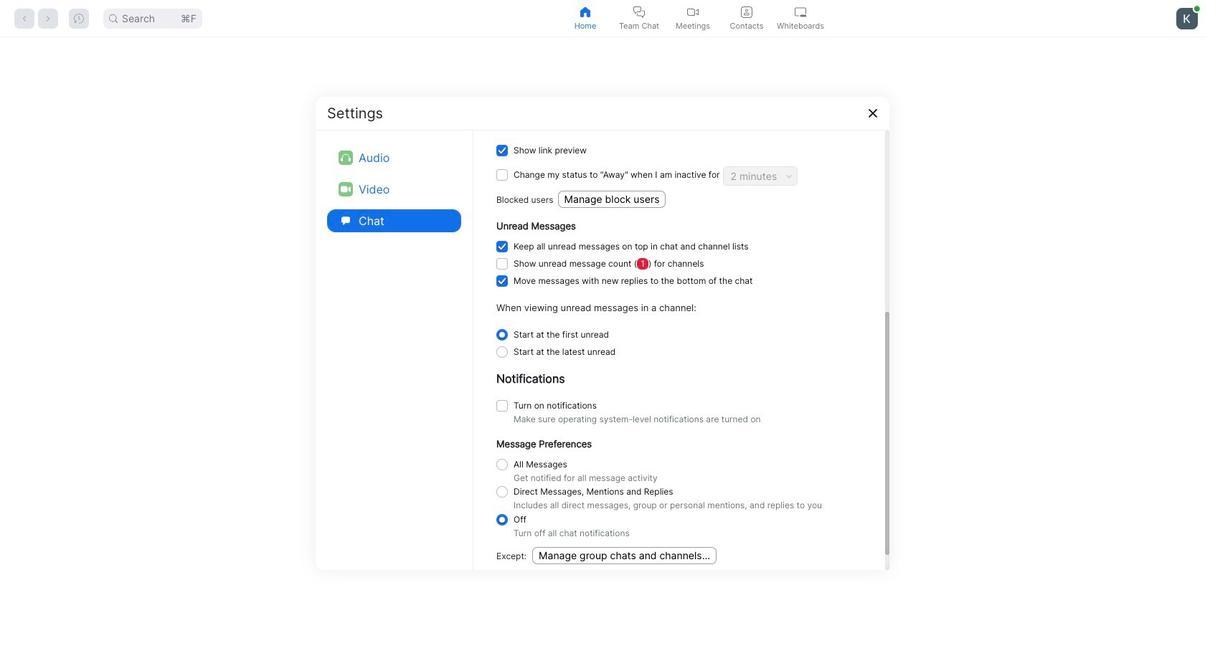 Task type: vqa. For each thing, say whether or not it's contained in the screenshot.
Triangle Right image for Chat icon
no



Task type: describe. For each thing, give the bounding box(es) containing it.
1 option group from the top
[[497, 327, 862, 361]]

. turn on notifications element
[[514, 398, 597, 415]]

when viewing unread messages in a channel:, start at the first unread image
[[497, 330, 508, 341]]

Message Preferences, All Messages, Get notified for all message activity button
[[497, 459, 508, 471]]

home small image
[[580, 6, 591, 18]]

When viewing unread messages in a channel:, Start at the latest unread button
[[497, 347, 508, 358]]

team chat image
[[634, 6, 645, 18]]

video on image
[[687, 6, 699, 18]]

Message Preferences, Direct Messages, Mentions and Replies, Includes all direct messages, group or personal mentions, and replies to you button
[[497, 487, 508, 498]]

whiteboard small image
[[795, 6, 807, 18]]

home small image
[[580, 6, 591, 18]]

when viewing unread messages in a channel:, start at the latest unread image
[[497, 347, 508, 358]]

headphone image
[[341, 152, 351, 163]]

profile contact image
[[741, 6, 753, 18]]

. show link preview element
[[514, 142, 587, 159]]

close image
[[868, 107, 879, 119]]

2 option group from the top
[[497, 456, 862, 539]]



Task type: locate. For each thing, give the bounding box(es) containing it.
plus squircle image
[[482, 264, 514, 296], [482, 264, 514, 296]]

whiteboard small image
[[795, 6, 807, 18]]

unread messages. keep all unread messages on top in chat and channel lists element
[[514, 238, 749, 255]]

profile contact image
[[741, 6, 753, 18]]

calendar add calendar image
[[681, 406, 691, 415], [681, 406, 691, 415]]

1 vertical spatial option group
[[497, 456, 862, 539]]

Message Preferences, Off, Turn off all chat notifications button
[[497, 514, 508, 526]]

close image
[[868, 107, 879, 119]]

online image
[[1195, 6, 1200, 11], [1195, 6, 1200, 11]]

message preferences, off, turn off all chat notifications image
[[497, 514, 508, 526]]

team chat image
[[634, 6, 645, 18]]

tab list
[[559, 0, 828, 37]]

tab panel
[[0, 37, 1205, 667]]

None button
[[497, 145, 508, 157], [497, 169, 508, 181], [497, 241, 508, 252], [497, 258, 508, 270], [497, 275, 508, 287], [497, 401, 508, 412], [497, 145, 508, 157], [497, 169, 508, 181], [497, 241, 508, 252], [497, 258, 508, 270], [497, 275, 508, 287], [497, 401, 508, 412]]

message preferences, direct messages, mentions and replies, includes all direct messages, group or personal mentions, and replies to you image
[[497, 487, 508, 498]]

. change my status to "away" when i am inactive for element
[[514, 167, 720, 184]]

magnifier image
[[109, 14, 118, 23]]

video on image
[[687, 6, 699, 18], [339, 182, 353, 196], [341, 184, 351, 194]]

When viewing unread messages in a channel:, Start at the first unread button
[[497, 330, 508, 341]]

settings tab list
[[327, 142, 461, 236]]

option group
[[497, 327, 862, 361], [497, 456, 862, 539]]

chat image
[[339, 213, 353, 228], [342, 216, 350, 225]]

headphone image
[[339, 150, 353, 165]]

message preferences, all messages, get notified for all message activity image
[[497, 459, 508, 471]]

magnifier image
[[109, 14, 118, 23]]

. move messages with new replies to the bottom of the chat element
[[514, 272, 753, 290]]

0 vertical spatial option group
[[497, 327, 862, 361]]

. show unread message count for channels element
[[514, 255, 704, 272]]



